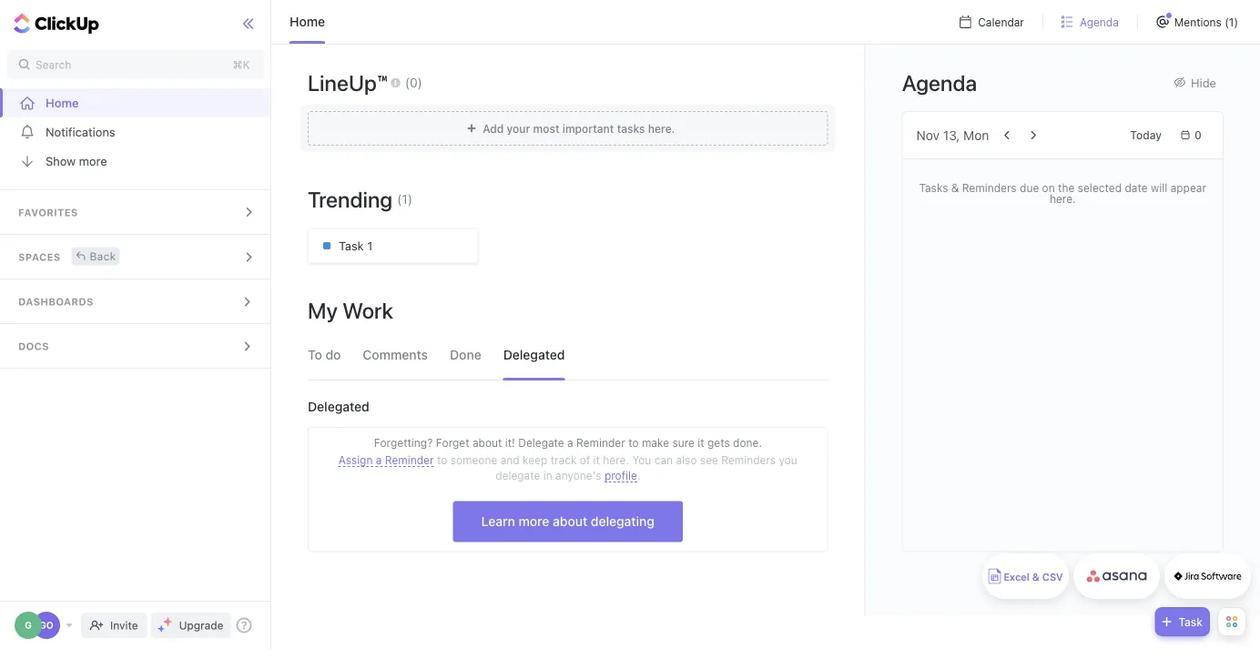 Task type: vqa. For each thing, say whether or not it's contained in the screenshot.
the bottom Home
yes



Task type: locate. For each thing, give the bounding box(es) containing it.
most
[[533, 122, 560, 135]]

1 vertical spatial home
[[46, 96, 79, 110]]

due
[[1020, 181, 1040, 194]]

agenda
[[1080, 15, 1119, 28], [902, 70, 977, 95]]

delegate
[[518, 436, 564, 449]]

0 vertical spatial reminders
[[963, 181, 1017, 194]]

about down anyone's
[[553, 514, 588, 529]]

home up lineup
[[290, 14, 325, 29]]

& for excel
[[1033, 572, 1040, 583]]

excel & csv link
[[983, 554, 1069, 599]]

here. right tasks
[[648, 122, 675, 135]]

sidebar navigation
[[0, 0, 275, 649]]

1 vertical spatial a
[[376, 454, 382, 466]]

delegated
[[503, 347, 565, 363], [308, 399, 370, 414]]

0 horizontal spatial (1)
[[397, 192, 413, 207]]

(1) up ‎task 1 "link"
[[397, 192, 413, 207]]

delegated right done
[[503, 347, 565, 363]]

more
[[79, 154, 107, 168], [519, 514, 550, 529]]

reminders down done.
[[722, 454, 776, 466]]

more right the learn
[[519, 514, 550, 529]]

home up notifications
[[46, 96, 79, 110]]

you
[[779, 454, 798, 466]]

more down notifications
[[79, 154, 107, 168]]

0 vertical spatial (1)
[[1225, 15, 1239, 28]]

0 vertical spatial more
[[79, 154, 107, 168]]

&
[[952, 181, 959, 194], [1033, 572, 1040, 583]]

0 vertical spatial reminder
[[577, 436, 626, 449]]

0 horizontal spatial agenda
[[902, 70, 977, 95]]

trending (1)
[[308, 187, 413, 212]]

1 vertical spatial reminder
[[385, 454, 434, 466]]

here. inside assign a reminder to someone and keep track of it here. you can also see reminders you delegate in anyone's
[[603, 454, 629, 466]]

here. for tasks & reminders due on the selected date will appear here.
[[1050, 192, 1076, 205]]

& inside tasks & reminders due on the selected date will appear here.
[[952, 181, 959, 194]]

selected
[[1078, 181, 1122, 194]]

work
[[343, 298, 393, 323]]

more inside 'sidebar' navigation
[[79, 154, 107, 168]]

0 vertical spatial home
[[290, 14, 325, 29]]

1 horizontal spatial to
[[629, 436, 639, 449]]

13,
[[944, 128, 960, 143]]

reminders inside tasks & reminders due on the selected date will appear here.
[[963, 181, 1017, 194]]

(1) for trending
[[397, 192, 413, 207]]

1 horizontal spatial here.
[[648, 122, 675, 135]]

upgrade link
[[151, 613, 231, 639]]

my work tab list
[[299, 331, 838, 380]]

reminder up of
[[577, 436, 626, 449]]

reminder inside assign a reminder to someone and keep track of it here. you can also see reminders you delegate in anyone's
[[385, 454, 434, 466]]

1 horizontal spatial delegated
[[503, 347, 565, 363]]

0 horizontal spatial a
[[376, 454, 382, 466]]

sparkle svg 1 image
[[164, 618, 173, 627]]

back
[[90, 250, 116, 263]]

⌘k
[[233, 58, 250, 71]]

0 horizontal spatial delegated
[[308, 399, 370, 414]]

1 vertical spatial &
[[1033, 572, 1040, 583]]

0 horizontal spatial to
[[437, 454, 447, 466]]

(1) right mentions
[[1225, 15, 1239, 28]]

0 horizontal spatial reminders
[[722, 454, 776, 466]]

0 horizontal spatial home
[[46, 96, 79, 110]]

lineup
[[308, 70, 377, 96]]

0 horizontal spatial &
[[952, 181, 959, 194]]

go
[[39, 620, 54, 631]]

reminder down forgetting? in the bottom left of the page
[[385, 454, 434, 466]]

to do button
[[308, 331, 341, 380]]

0 vertical spatial delegated
[[503, 347, 565, 363]]

0 vertical spatial about
[[473, 436, 502, 449]]

forgetting?
[[374, 436, 433, 449]]

1 vertical spatial delegated
[[308, 399, 370, 414]]

2 horizontal spatial here.
[[1050, 192, 1076, 205]]

1 vertical spatial about
[[553, 514, 588, 529]]

hide
[[1191, 76, 1217, 89]]

more inside learn more about delegating link
[[519, 514, 550, 529]]

1 vertical spatial (1)
[[397, 192, 413, 207]]

1 horizontal spatial it
[[698, 436, 705, 449]]

a inside assign a reminder to someone and keep track of it here. you can also see reminders you delegate in anyone's
[[376, 454, 382, 466]]

home inside 'sidebar' navigation
[[46, 96, 79, 110]]

favorites button
[[0, 190, 272, 234]]

1 vertical spatial to
[[437, 454, 447, 466]]

to inside assign a reminder to someone and keep track of it here. you can also see reminders you delegate in anyone's
[[437, 454, 447, 466]]

1 horizontal spatial home
[[290, 14, 325, 29]]

& for tasks
[[952, 181, 959, 194]]

also
[[676, 454, 697, 466]]

0 vertical spatial it
[[698, 436, 705, 449]]

it right of
[[594, 454, 600, 466]]

to down forget
[[437, 454, 447, 466]]

mentions (1)
[[1175, 15, 1239, 28]]

mon
[[964, 128, 990, 143]]

more for learn
[[519, 514, 550, 529]]

1 vertical spatial more
[[519, 514, 550, 529]]

today button
[[1123, 124, 1170, 146]]

home
[[290, 14, 325, 29], [46, 96, 79, 110]]

reminder
[[577, 436, 626, 449], [385, 454, 434, 466]]

it
[[698, 436, 705, 449], [594, 454, 600, 466]]

0 vertical spatial to
[[629, 436, 639, 449]]

1 horizontal spatial about
[[553, 514, 588, 529]]

track
[[551, 454, 577, 466]]

profile .
[[605, 469, 641, 482]]

about up the someone
[[473, 436, 502, 449]]

a right assign on the bottom of the page
[[376, 454, 382, 466]]

appear
[[1171, 181, 1207, 194]]

will
[[1151, 181, 1168, 194]]

0 vertical spatial a
[[568, 436, 574, 449]]

add your most important tasks here. button
[[301, 105, 836, 152]]

tasks
[[920, 181, 949, 194]]

& right tasks
[[952, 181, 959, 194]]

& inside 'link'
[[1033, 572, 1040, 583]]

1 horizontal spatial more
[[519, 514, 550, 529]]

reminders
[[963, 181, 1017, 194], [722, 454, 776, 466]]

1 horizontal spatial &
[[1033, 572, 1040, 583]]

1 vertical spatial here.
[[1050, 192, 1076, 205]]

forgetting? forget about it! delegate a reminder to make sure it gets done.
[[374, 436, 762, 449]]

today
[[1131, 129, 1162, 142]]

1 horizontal spatial reminders
[[963, 181, 1017, 194]]

excel
[[1004, 572, 1030, 583]]

trending
[[308, 187, 393, 212]]

(1) for mentions
[[1225, 15, 1239, 28]]

here. up profile
[[603, 454, 629, 466]]

reminders left the due
[[963, 181, 1017, 194]]

1 horizontal spatial a
[[568, 436, 574, 449]]

it right sure
[[698, 436, 705, 449]]

1 vertical spatial it
[[594, 454, 600, 466]]

to do
[[308, 347, 341, 363]]

about for more
[[553, 514, 588, 529]]

0 horizontal spatial here.
[[603, 454, 629, 466]]

make
[[642, 436, 670, 449]]

a
[[568, 436, 574, 449], [376, 454, 382, 466]]

about for forget
[[473, 436, 502, 449]]

comments
[[363, 347, 428, 363]]

to up you
[[629, 436, 639, 449]]

0 horizontal spatial it
[[594, 454, 600, 466]]

mentions
[[1175, 15, 1222, 28]]

0 horizontal spatial about
[[473, 436, 502, 449]]

& left csv
[[1033, 572, 1040, 583]]

delegating
[[591, 514, 655, 529]]

comments button
[[363, 331, 428, 380]]

see
[[700, 454, 719, 466]]

here. inside tasks & reminders due on the selected date will appear here.
[[1050, 192, 1076, 205]]

1 horizontal spatial (1)
[[1225, 15, 1239, 28]]

1 horizontal spatial agenda
[[1080, 15, 1119, 28]]

g go
[[25, 620, 54, 631]]

1 vertical spatial agenda
[[902, 70, 977, 95]]

done
[[450, 347, 482, 363]]

(1) inside trending (1)
[[397, 192, 413, 207]]

0 horizontal spatial more
[[79, 154, 107, 168]]

tasks
[[617, 122, 645, 135]]

favorites
[[18, 207, 78, 219]]

a up the track
[[568, 436, 574, 449]]

delegated down do
[[308, 399, 370, 414]]

here. right the due
[[1050, 192, 1076, 205]]

1 vertical spatial reminders
[[722, 454, 776, 466]]

0 horizontal spatial reminder
[[385, 454, 434, 466]]

search
[[36, 58, 71, 71]]

0 vertical spatial here.
[[648, 122, 675, 135]]

0 vertical spatial &
[[952, 181, 959, 194]]

2 vertical spatial here.
[[603, 454, 629, 466]]

add your most important tasks here.
[[483, 122, 675, 135]]



Task type: describe. For each thing, give the bounding box(es) containing it.
assign a reminder link
[[339, 454, 434, 467]]

delegate
[[496, 469, 540, 482]]

do
[[326, 347, 341, 363]]

0 vertical spatial agenda
[[1080, 15, 1119, 28]]

dashboards
[[18, 296, 94, 308]]

1 horizontal spatial reminder
[[577, 436, 626, 449]]

back link
[[72, 247, 120, 266]]

invite
[[110, 619, 138, 632]]

1
[[367, 239, 373, 253]]

the
[[1058, 181, 1075, 194]]

more for show
[[79, 154, 107, 168]]

excel & csv
[[1004, 572, 1064, 583]]

gets
[[708, 436, 730, 449]]

you
[[632, 454, 652, 466]]

on
[[1043, 181, 1055, 194]]

nov 13, mon
[[917, 128, 990, 143]]

someone
[[451, 454, 498, 466]]

my
[[308, 298, 338, 323]]

upgrade
[[179, 619, 224, 632]]

nov
[[917, 128, 940, 143]]

sure
[[673, 436, 695, 449]]

calendar
[[979, 15, 1025, 28]]

important
[[563, 122, 614, 135]]

docs
[[18, 341, 49, 353]]

anyone's
[[556, 469, 602, 482]]

add
[[483, 122, 504, 135]]

‎task 1 link
[[308, 229, 478, 263]]

spaces
[[18, 251, 61, 263]]

tasks & reminders due on the selected date will appear here.
[[920, 181, 1207, 205]]

learn more about delegating link
[[453, 502, 683, 543]]

learn more about delegating
[[482, 514, 655, 529]]

profile
[[605, 469, 638, 482]]

your
[[507, 122, 530, 135]]

it!
[[505, 436, 515, 449]]

notifications
[[46, 125, 115, 139]]

sparkle svg 2 image
[[158, 626, 165, 633]]

keep
[[523, 454, 548, 466]]

home link
[[0, 88, 272, 118]]

to
[[308, 347, 322, 363]]

.
[[638, 469, 641, 482]]

(0)
[[405, 75, 423, 90]]

date
[[1125, 181, 1148, 194]]

show more
[[46, 154, 107, 168]]

done.
[[733, 436, 762, 449]]

here. for assign a reminder to someone and keep track of it here. you can also see reminders you delegate in anyone's
[[603, 454, 629, 466]]

show
[[46, 154, 76, 168]]

notifications link
[[0, 118, 272, 147]]

and
[[501, 454, 520, 466]]

‎task 1
[[339, 239, 373, 253]]

can
[[655, 454, 673, 466]]

0 button
[[1173, 124, 1210, 146]]

done button
[[450, 331, 482, 380]]

learn
[[482, 514, 515, 529]]

‎task
[[339, 239, 364, 253]]

nov 13, mon button
[[917, 128, 990, 143]]

assign a reminder to someone and keep track of it here. you can also see reminders you delegate in anyone's
[[339, 454, 798, 482]]

delegated button
[[503, 331, 565, 380]]

task
[[1179, 616, 1203, 628]]

it inside assign a reminder to someone and keep track of it here. you can also see reminders you delegate in anyone's
[[594, 454, 600, 466]]

g
[[25, 620, 32, 631]]

reminders inside assign a reminder to someone and keep track of it here. you can also see reminders you delegate in anyone's
[[722, 454, 776, 466]]

assign
[[339, 454, 373, 466]]

forget
[[436, 436, 470, 449]]

my work
[[308, 298, 393, 323]]

0
[[1195, 129, 1202, 142]]

here. inside dropdown button
[[648, 122, 675, 135]]

delegated inside my work tab list
[[503, 347, 565, 363]]

profile link
[[605, 469, 638, 483]]

csv
[[1043, 572, 1064, 583]]

of
[[580, 454, 590, 466]]



